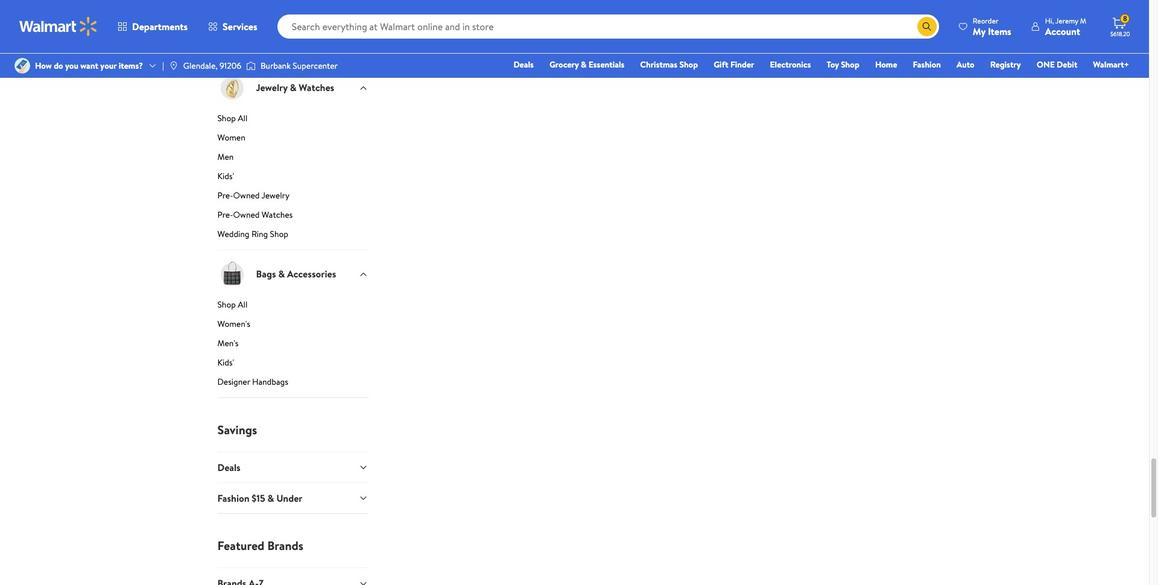Task type: vqa. For each thing, say whether or not it's contained in the screenshot.
Bakery,
no



Task type: locate. For each thing, give the bounding box(es) containing it.
watches
[[299, 81, 334, 94], [262, 208, 293, 221]]

owned for watches
[[233, 208, 260, 221]]

1 vertical spatial baby
[[217, 41, 235, 53]]

2 shop all link from the top
[[217, 298, 368, 315]]

owned
[[233, 189, 260, 201], [233, 208, 260, 221]]

 image down boys'
[[246, 60, 256, 72]]

0 vertical spatial kids'
[[217, 170, 234, 182]]

watches for pre-owned watches
[[262, 208, 293, 221]]

0 vertical spatial fashion
[[913, 59, 941, 71]]

deals inside dropdown button
[[217, 461, 241, 474]]

men's
[[217, 337, 239, 349]]

0 horizontal spatial watches
[[262, 208, 293, 221]]

deals left grocery
[[514, 59, 534, 71]]

fashion $15 & under
[[217, 492, 303, 505]]

all up women
[[238, 112, 248, 124]]

1 horizontal spatial  image
[[169, 61, 178, 71]]

1 vertical spatial owned
[[233, 208, 260, 221]]

0 horizontal spatial  image
[[14, 58, 30, 74]]

kids' link down men "link"
[[217, 170, 368, 187]]

0 vertical spatial owned
[[233, 189, 260, 201]]

& for jewelry
[[290, 81, 297, 94]]

0 horizontal spatial fashion
[[217, 492, 249, 505]]

pre- up wedding
[[217, 208, 233, 221]]

shop right christmas
[[680, 59, 698, 71]]

1 horizontal spatial fashion
[[913, 59, 941, 71]]

fashion
[[913, 59, 941, 71], [217, 492, 249, 505]]

shop all for jewelry & watches
[[217, 112, 248, 124]]

0 vertical spatial shop all link
[[217, 112, 368, 129]]

shop all
[[217, 112, 248, 124], [217, 298, 248, 310]]

kids' link for watches
[[217, 170, 368, 187]]

all
[[238, 112, 248, 124], [238, 298, 248, 310]]

1 pre- from the top
[[217, 189, 233, 201]]

1 vertical spatial watches
[[262, 208, 293, 221]]

grocery & essentials
[[550, 59, 625, 71]]

& for bags
[[278, 267, 285, 281]]

1 vertical spatial deals
[[217, 461, 241, 474]]

shop all link up "women's" link
[[217, 298, 368, 315]]

0 vertical spatial pre-
[[217, 189, 233, 201]]

grocery
[[550, 59, 579, 71]]

1 vertical spatial kids' link
[[217, 356, 368, 373]]

shop all up women
[[217, 112, 248, 124]]

$618.20
[[1111, 30, 1130, 38]]

 image for burbank supercenter
[[246, 60, 256, 72]]

1 vertical spatial shop all
[[217, 298, 248, 310]]

fashion for fashion $15 & under
[[217, 492, 249, 505]]

want
[[80, 60, 98, 72]]

watches inside dropdown button
[[299, 81, 334, 94]]

jewelry & watches
[[256, 81, 334, 94]]

kids' link down men's link
[[217, 356, 368, 373]]

0 horizontal spatial deals
[[217, 461, 241, 474]]

designer
[[217, 376, 250, 388]]

kids' link
[[217, 170, 368, 187], [217, 356, 368, 373]]

0 vertical spatial deals
[[514, 59, 534, 71]]

shop all link for accessories
[[217, 298, 368, 315]]

1 kids' link from the top
[[217, 170, 368, 187]]

1 vertical spatial kids'
[[217, 356, 234, 368]]

girls'
[[237, 22, 256, 34]]

 image for glendale, 91206
[[169, 61, 178, 71]]

gift
[[714, 59, 729, 71]]

baby for baby boys'
[[217, 41, 235, 53]]

my
[[973, 24, 986, 38]]

jewelry
[[256, 81, 288, 94], [261, 189, 290, 201]]

0 vertical spatial shop all
[[217, 112, 248, 124]]

1 vertical spatial jewelry
[[261, 189, 290, 201]]

how
[[35, 60, 52, 72]]

2 shop all from the top
[[217, 298, 248, 310]]

1 shop all from the top
[[217, 112, 248, 124]]

owned up wedding ring shop
[[233, 208, 260, 221]]

0 vertical spatial baby
[[217, 22, 235, 34]]

registry link
[[985, 58, 1027, 71]]

&
[[581, 59, 587, 71], [290, 81, 297, 94], [278, 267, 285, 281], [268, 492, 274, 505]]

baby left 'girls''
[[217, 22, 235, 34]]

1 horizontal spatial watches
[[299, 81, 334, 94]]

2 horizontal spatial  image
[[246, 60, 256, 72]]

0 vertical spatial jewelry
[[256, 81, 288, 94]]

2 kids' from the top
[[217, 356, 234, 368]]

baby for baby girls'
[[217, 22, 235, 34]]

baby inside baby boys' link
[[217, 41, 235, 53]]

wedding ring shop
[[217, 228, 288, 240]]

 image right |
[[169, 61, 178, 71]]

owned up pre-owned watches at the top of page
[[233, 189, 260, 201]]

 image
[[14, 58, 30, 74], [246, 60, 256, 72], [169, 61, 178, 71]]

auto link
[[951, 58, 980, 71]]

shop all link up women link
[[217, 112, 368, 129]]

watches down the pre-owned jewelry link
[[262, 208, 293, 221]]

fashion inside dropdown button
[[217, 492, 249, 505]]

shop all up women's
[[217, 298, 248, 310]]

wedding ring shop link
[[217, 228, 368, 250]]

1 horizontal spatial deals
[[514, 59, 534, 71]]

search icon image
[[922, 22, 932, 31]]

pre- for pre-owned watches
[[217, 208, 233, 221]]

1 shop all link from the top
[[217, 112, 368, 129]]

account
[[1045, 24, 1081, 38]]

Walmart Site-Wide search field
[[277, 14, 939, 39]]

toy shop
[[827, 59, 860, 71]]

shop all for bags & accessories
[[217, 298, 248, 310]]

all for jewelry & watches
[[238, 112, 248, 124]]

baby up 91206
[[217, 41, 235, 53]]

bags
[[256, 267, 276, 281]]

kids' link for accessories
[[217, 356, 368, 373]]

finder
[[731, 59, 754, 71]]

kids' down men's
[[217, 356, 234, 368]]

1 all from the top
[[238, 112, 248, 124]]

wedding
[[217, 228, 249, 240]]

1 vertical spatial shop all link
[[217, 298, 368, 315]]

1 vertical spatial pre-
[[217, 208, 233, 221]]

watches down supercenter
[[299, 81, 334, 94]]

1 owned from the top
[[233, 189, 260, 201]]

jewelry up pre-owned watches link
[[261, 189, 290, 201]]

christmas
[[640, 59, 678, 71]]

0 vertical spatial all
[[238, 112, 248, 124]]

kids' down men
[[217, 170, 234, 182]]

0 vertical spatial watches
[[299, 81, 334, 94]]

& down the burbank supercenter
[[290, 81, 297, 94]]

electronics link
[[765, 58, 817, 71]]

all up women's
[[238, 298, 248, 310]]

pre- up pre-owned watches at the top of page
[[217, 189, 233, 201]]

deals down savings at the left
[[217, 461, 241, 474]]

glendale,
[[183, 60, 218, 72]]

1 vertical spatial fashion
[[217, 492, 249, 505]]

8
[[1123, 13, 1127, 24]]

Search search field
[[277, 14, 939, 39]]

shop up women's
[[217, 298, 236, 310]]

 image left how
[[14, 58, 30, 74]]

2 kids' link from the top
[[217, 356, 368, 373]]

grocery & essentials link
[[544, 58, 630, 71]]

91206
[[220, 60, 241, 72]]

jewelry down burbank
[[256, 81, 288, 94]]

1 vertical spatial all
[[238, 298, 248, 310]]

watches for jewelry & watches
[[299, 81, 334, 94]]

glendale, 91206
[[183, 60, 241, 72]]

fashion left $15
[[217, 492, 249, 505]]

walmart image
[[19, 17, 98, 36]]

2 all from the top
[[238, 298, 248, 310]]

auto
[[957, 59, 975, 71]]

pre-owned jewelry
[[217, 189, 290, 201]]

2 baby from the top
[[217, 41, 235, 53]]

departments button
[[107, 12, 198, 41]]

2 pre- from the top
[[217, 208, 233, 221]]

shop all link for watches
[[217, 112, 368, 129]]

& right bags
[[278, 267, 285, 281]]

jewelry & watches button
[[217, 63, 368, 112]]

1 kids' from the top
[[217, 170, 234, 182]]

fashion down search icon
[[913, 59, 941, 71]]

baby
[[217, 22, 235, 34], [217, 41, 235, 53]]

0 vertical spatial kids' link
[[217, 170, 368, 187]]

do
[[54, 60, 63, 72]]

toy shop link
[[821, 58, 865, 71]]

toy
[[827, 59, 839, 71]]

2 owned from the top
[[233, 208, 260, 221]]

& right grocery
[[581, 59, 587, 71]]

shop all link
[[217, 112, 368, 129], [217, 298, 368, 315]]

1 baby from the top
[[217, 22, 235, 34]]



Task type: describe. For each thing, give the bounding box(es) containing it.
deals link
[[508, 58, 539, 71]]

burbank supercenter
[[261, 60, 338, 72]]

women
[[217, 131, 245, 143]]

 image for how do you want your items?
[[14, 58, 30, 74]]

items
[[988, 24, 1012, 38]]

services button
[[198, 12, 268, 41]]

pre-owned jewelry link
[[217, 189, 368, 206]]

departments
[[132, 20, 188, 33]]

|
[[162, 60, 164, 72]]

ring
[[252, 228, 268, 240]]

gift finder link
[[708, 58, 760, 71]]

under
[[276, 492, 303, 505]]

savings
[[217, 421, 257, 438]]

how do you want your items?
[[35, 60, 143, 72]]

& for grocery
[[581, 59, 587, 71]]

walmart+
[[1093, 59, 1129, 71]]

& right $15
[[268, 492, 274, 505]]

bags & accessories
[[256, 267, 336, 281]]

women's link
[[217, 318, 368, 335]]

men
[[217, 151, 234, 163]]

bags & accessories button
[[217, 250, 368, 298]]

men link
[[217, 151, 368, 167]]

handbags
[[252, 376, 288, 388]]

accessories
[[287, 267, 336, 281]]

pre-owned watches
[[217, 208, 293, 221]]

baby girls'
[[217, 22, 256, 34]]

jewelry inside dropdown button
[[256, 81, 288, 94]]

shop right ring
[[270, 228, 288, 240]]

kids' for bags & accessories
[[217, 356, 234, 368]]

$15
[[252, 492, 265, 505]]

women link
[[217, 131, 368, 148]]

pre-owned watches link
[[217, 208, 368, 225]]

you
[[65, 60, 78, 72]]

your
[[100, 60, 117, 72]]

designer handbags link
[[217, 376, 368, 397]]

registry
[[990, 59, 1021, 71]]

featured
[[217, 538, 264, 554]]

kids' for jewelry & watches
[[217, 170, 234, 182]]

one debit
[[1037, 59, 1078, 71]]

designer handbags
[[217, 376, 288, 388]]

m
[[1080, 15, 1087, 26]]

walmart+ link
[[1088, 58, 1135, 71]]

services
[[223, 20, 257, 33]]

boys'
[[237, 41, 256, 53]]

baby boys'
[[217, 41, 256, 53]]

hi, jeremy m account
[[1045, 15, 1087, 38]]

women's
[[217, 318, 250, 330]]

deals button
[[217, 452, 368, 483]]

supercenter
[[293, 60, 338, 72]]

home link
[[870, 58, 903, 71]]

christmas shop
[[640, 59, 698, 71]]

baby boys' link
[[217, 41, 368, 63]]

men's link
[[217, 337, 368, 354]]

pre- for pre-owned jewelry
[[217, 189, 233, 201]]

all for bags & accessories
[[238, 298, 248, 310]]

one debit link
[[1032, 58, 1083, 71]]

gift finder
[[714, 59, 754, 71]]

shop up women
[[217, 112, 236, 124]]

fashion for fashion
[[913, 59, 941, 71]]

jeremy
[[1056, 15, 1079, 26]]

reorder
[[973, 15, 999, 26]]

brands
[[267, 538, 304, 554]]

debit
[[1057, 59, 1078, 71]]

fashion $15 & under button
[[217, 483, 368, 514]]

items?
[[119, 60, 143, 72]]

shop right toy
[[841, 59, 860, 71]]

8 $618.20
[[1111, 13, 1130, 38]]

featured brands
[[217, 538, 304, 554]]

baby girls' link
[[217, 22, 368, 39]]

home
[[875, 59, 897, 71]]

hi,
[[1045, 15, 1054, 26]]

owned for jewelry
[[233, 189, 260, 201]]

reorder my items
[[973, 15, 1012, 38]]

christmas shop link
[[635, 58, 704, 71]]

electronics
[[770, 59, 811, 71]]

one
[[1037, 59, 1055, 71]]

fashion link
[[908, 58, 947, 71]]

essentials
[[589, 59, 625, 71]]

burbank
[[261, 60, 291, 72]]



